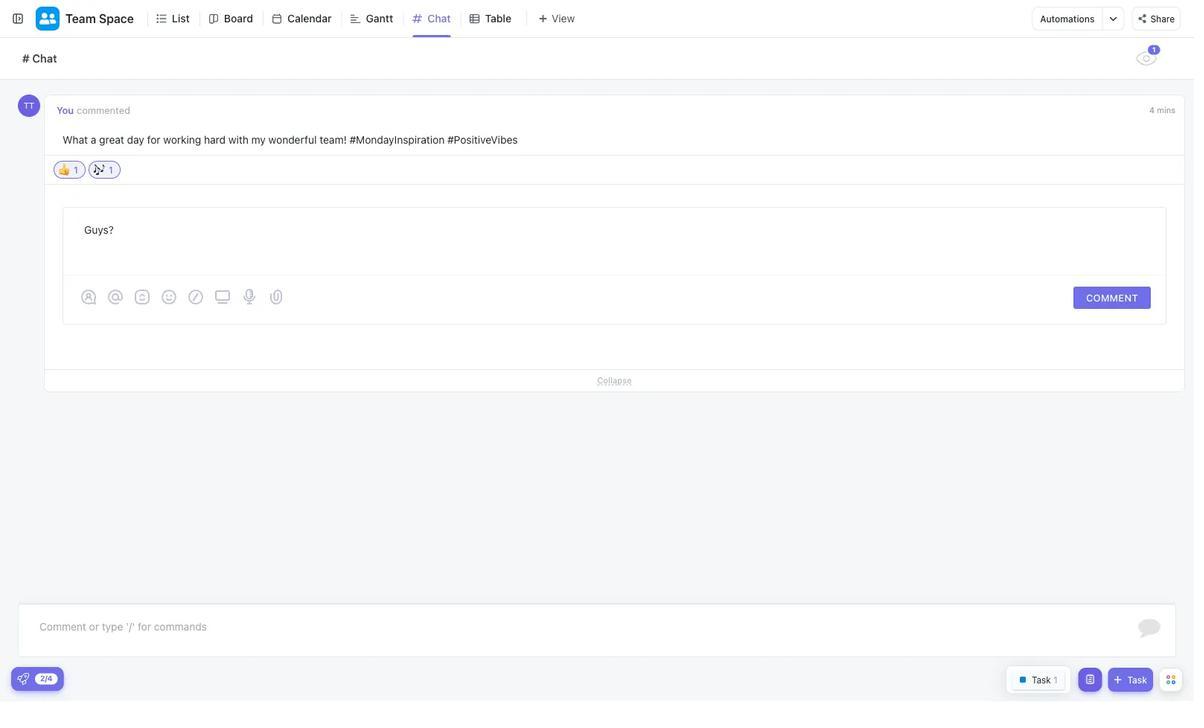 Task type: locate. For each thing, give the bounding box(es) containing it.
table link
[[485, 0, 518, 37]]

1 down great
[[109, 165, 113, 175]]

my
[[252, 134, 266, 146]]

onboarding checklist button image
[[17, 673, 29, 685]]

1 down share button
[[1153, 46, 1156, 54]]

1 horizontal spatial chat
[[428, 12, 451, 25]]

what
[[63, 134, 88, 146]]

1 horizontal spatial 1
[[109, 165, 113, 175]]

onboarding checklist button element
[[17, 673, 29, 685]]

1
[[1153, 46, 1156, 54], [74, 165, 78, 175], [109, 165, 113, 175]]

list
[[172, 12, 190, 25]]

great
[[99, 134, 124, 146]]

calendar
[[287, 12, 332, 25]]

you commented
[[57, 104, 130, 115]]

comment
[[1087, 292, 1139, 304]]

0 horizontal spatial chat
[[32, 52, 57, 65]]

list link
[[172, 0, 196, 37]]

chat right gantt link
[[428, 12, 451, 25]]

chat
[[428, 12, 451, 25], [32, 52, 57, 65]]

collapse
[[598, 376, 632, 385]]

wonderful
[[269, 134, 317, 146]]

0 horizontal spatial 1
[[74, 165, 78, 175]]

share button
[[1132, 7, 1181, 31]]

you
[[57, 104, 74, 115]]

commented
[[77, 104, 130, 115]]

tt
[[24, 101, 34, 111]]

2 horizontal spatial 1
[[1153, 46, 1156, 54]]

share
[[1151, 14, 1175, 24]]

chat right #
[[32, 52, 57, 65]]

team
[[66, 12, 96, 26]]

#mondayinspiration
[[350, 134, 445, 146]]

table
[[485, 12, 512, 25]]

1 down what
[[74, 165, 78, 175]]

chat link
[[428, 0, 457, 37]]

automations button
[[1033, 7, 1103, 30]]

gantt
[[366, 12, 393, 25]]

gantt link
[[366, 0, 399, 37]]

# chat
[[22, 52, 57, 65]]

0 vertical spatial chat
[[428, 12, 451, 25]]

team space
[[66, 12, 134, 26]]

automations
[[1041, 13, 1095, 24]]



Task type: describe. For each thing, give the bounding box(es) containing it.
board
[[224, 12, 253, 25]]

user friends image
[[39, 12, 56, 25]]

with
[[229, 134, 249, 146]]

board link
[[224, 0, 259, 37]]

team!
[[320, 134, 347, 146]]

1 vertical spatial chat
[[32, 52, 57, 65]]

hard
[[204, 134, 226, 146]]

task
[[1128, 675, 1148, 685]]

2/4
[[40, 674, 52, 683]]

#
[[22, 52, 29, 65]]

for
[[147, 134, 161, 146]]

1 button
[[1136, 44, 1162, 66]]

view
[[552, 12, 575, 25]]

day
[[127, 134, 144, 146]]

view button
[[527, 9, 580, 28]]

calendar link
[[287, 0, 338, 37]]

team space button
[[60, 2, 134, 35]]

a
[[91, 134, 96, 146]]

comment button
[[1074, 287, 1151, 309]]

working
[[163, 134, 201, 146]]

guys?
[[84, 224, 114, 236]]

4
[[1150, 105, 1155, 115]]

mins
[[1158, 105, 1176, 115]]

1 inside dropdown button
[[1153, 46, 1156, 54]]

4 mins
[[1150, 105, 1176, 115]]

what a great day for working hard with my wonderful team! #mondayinspiration #positivevibes
[[63, 134, 518, 146]]

#positivevibes
[[448, 134, 518, 146]]

space
[[99, 12, 134, 26]]



Task type: vqa. For each thing, say whether or not it's contained in the screenshot.
messages
no



